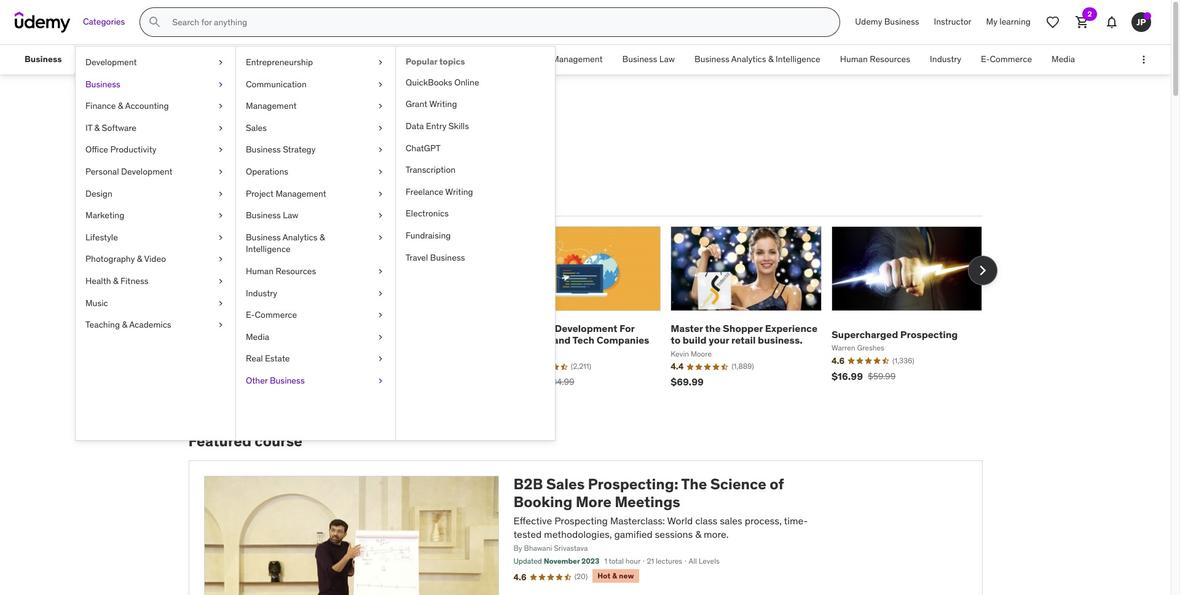 Task type: locate. For each thing, give the bounding box(es) containing it.
1 horizontal spatial communication
[[246, 78, 307, 89]]

0 vertical spatial operations
[[460, 54, 503, 65]]

1 total hour
[[604, 556, 641, 566]]

0 vertical spatial business law
[[622, 54, 675, 65]]

udemy image
[[15, 12, 71, 33]]

most popular button
[[188, 186, 255, 215]]

teaching & academics
[[85, 319, 171, 330]]

trending button
[[265, 186, 311, 215]]

fundraising link
[[396, 225, 555, 247]]

business link down udemy image
[[15, 45, 72, 74]]

1 horizontal spatial e-
[[981, 54, 990, 65]]

0 horizontal spatial e-commerce link
[[236, 304, 395, 326]]

1 horizontal spatial human resources
[[840, 54, 910, 65]]

0 horizontal spatial analytics
[[283, 232, 318, 243]]

1 horizontal spatial business law link
[[613, 45, 685, 74]]

0 vertical spatial analytics
[[731, 54, 766, 65]]

e- down my
[[981, 54, 990, 65]]

1 horizontal spatial project
[[522, 54, 550, 65]]

prospecting inside the carousel element
[[900, 328, 958, 340]]

1 vertical spatial business analytics & intelligence
[[246, 232, 325, 255]]

project management link
[[512, 45, 613, 74], [236, 183, 395, 205]]

project for the project management link to the right
[[522, 54, 550, 65]]

levels
[[699, 556, 720, 566]]

0 vertical spatial project
[[522, 54, 550, 65]]

xsmall image
[[376, 57, 385, 69], [216, 78, 226, 90], [376, 78, 385, 90], [216, 122, 226, 134], [376, 122, 385, 134], [216, 144, 226, 156], [376, 144, 385, 156], [376, 166, 385, 178], [216, 188, 226, 200], [376, 210, 385, 222], [216, 232, 226, 244], [376, 232, 385, 244], [376, 266, 385, 278], [216, 297, 226, 309], [216, 319, 226, 331], [376, 375, 385, 387]]

0 horizontal spatial e-commerce
[[246, 309, 297, 320]]

0 horizontal spatial commerce
[[255, 309, 297, 320]]

business strategy
[[371, 54, 440, 65], [246, 144, 316, 155]]

1 horizontal spatial operations link
[[450, 45, 512, 74]]

industry link
[[920, 45, 971, 74], [236, 282, 395, 304]]

1 vertical spatial communication
[[246, 78, 307, 89]]

1 horizontal spatial e-commerce
[[981, 54, 1032, 65]]

other business link
[[236, 370, 395, 392]]

1 vertical spatial human
[[246, 266, 274, 277]]

xsmall image inside lifestyle link
[[216, 232, 226, 244]]

productivity
[[110, 144, 156, 155]]

courses
[[244, 103, 324, 129], [188, 157, 246, 176]]

xsmall image inside business law link
[[376, 210, 385, 222]]

0 horizontal spatial business analytics & intelligence
[[246, 232, 325, 255]]

courses up courses to get you started at the left of page
[[244, 103, 324, 129]]

0 vertical spatial e-commerce link
[[971, 45, 1042, 74]]

business law for business law link to the bottom
[[246, 210, 298, 221]]

business strategy up courses to get you started at the left of page
[[246, 144, 316, 155]]

retail
[[731, 334, 756, 346]]

project
[[522, 54, 550, 65], [246, 188, 274, 199]]

21 lectures
[[647, 556, 682, 566]]

data entry skills link
[[396, 116, 555, 137]]

1 horizontal spatial to
[[671, 334, 681, 346]]

xsmall image inside music link
[[216, 297, 226, 309]]

intelligence
[[776, 54, 820, 65], [246, 244, 291, 255]]

0 horizontal spatial industry
[[246, 287, 277, 298]]

strategy up you
[[283, 144, 316, 155]]

you
[[294, 157, 319, 176]]

booking
[[514, 492, 572, 511]]

xsmall image for it & software
[[216, 122, 226, 134]]

travel business
[[406, 252, 465, 263]]

writing down transcription link
[[445, 186, 473, 197]]

1 horizontal spatial law
[[659, 54, 675, 65]]

human
[[840, 54, 868, 65], [246, 266, 274, 277]]

software
[[102, 122, 136, 133]]

office productivity
[[85, 144, 156, 155]]

1 vertical spatial commerce
[[255, 309, 297, 320]]

xsmall image inside sales link
[[376, 122, 385, 134]]

business law for the rightmost business law link
[[622, 54, 675, 65]]

0 horizontal spatial business law
[[246, 210, 298, 221]]

1 vertical spatial prospecting
[[555, 514, 608, 527]]

quickbooks online link
[[396, 72, 555, 94]]

finance & accounting
[[85, 100, 169, 111]]

& for photography & video
[[137, 253, 142, 265]]

Search for anything text field
[[170, 12, 825, 33]]

1 horizontal spatial business analytics & intelligence
[[695, 54, 820, 65]]

more subcategory menu links image
[[1138, 53, 1150, 66]]

notifications image
[[1105, 15, 1119, 30]]

1 horizontal spatial project management link
[[512, 45, 613, 74]]

0 vertical spatial business analytics & intelligence link
[[685, 45, 830, 74]]

xsmall image for development
[[216, 57, 226, 69]]

writing for freelance writing
[[445, 186, 473, 197]]

analytics
[[731, 54, 766, 65], [283, 232, 318, 243]]

hour
[[626, 556, 641, 566]]

business analytics & intelligence link
[[685, 45, 830, 74], [236, 227, 395, 261]]

0 vertical spatial prospecting
[[900, 328, 958, 340]]

startups
[[510, 334, 551, 346]]

0 vertical spatial communication
[[179, 54, 240, 65]]

photography
[[85, 253, 135, 265]]

& for finance & accounting
[[118, 100, 123, 111]]

0 horizontal spatial prospecting
[[555, 514, 608, 527]]

commerce up estate
[[255, 309, 297, 320]]

media link down wishlist "icon" on the right of the page
[[1042, 45, 1085, 74]]

0 vertical spatial management link
[[250, 45, 320, 74]]

xsmall image inside marketing link
[[216, 210, 226, 222]]

xsmall image inside the entrepreneurship link
[[376, 57, 385, 69]]

operations link up online
[[450, 45, 512, 74]]

time-
[[784, 514, 808, 527]]

world
[[667, 514, 693, 527]]

online
[[454, 77, 479, 88]]

xsmall image inside industry 'link'
[[376, 287, 385, 299]]

xsmall image for project management
[[376, 188, 385, 200]]

1 vertical spatial business law
[[246, 210, 298, 221]]

0 horizontal spatial to
[[249, 157, 264, 176]]

0 horizontal spatial operations link
[[236, 161, 395, 183]]

0 vertical spatial resources
[[870, 54, 910, 65]]

0 horizontal spatial intelligence
[[246, 244, 291, 255]]

human resources link
[[830, 45, 920, 74], [236, 261, 395, 282]]

1 horizontal spatial operations
[[460, 54, 503, 65]]

communication
[[179, 54, 240, 65], [246, 78, 307, 89]]

operations up the quickbooks online link
[[460, 54, 503, 65]]

e- for bottommost e-commerce link
[[246, 309, 255, 320]]

1 vertical spatial e-
[[246, 309, 255, 320]]

fitness
[[120, 275, 149, 286]]

1 horizontal spatial industry link
[[920, 45, 971, 74]]

0 vertical spatial project management
[[522, 54, 603, 65]]

0 vertical spatial media link
[[1042, 45, 1085, 74]]

real
[[246, 353, 263, 364]]

e-commerce
[[981, 54, 1032, 65], [246, 309, 297, 320]]

lectures
[[656, 556, 682, 566]]

xsmall image inside it & software link
[[216, 122, 226, 134]]

& for it & software
[[94, 122, 100, 133]]

business law
[[622, 54, 675, 65], [246, 210, 298, 221]]

0 vertical spatial human resources
[[840, 54, 910, 65]]

photography & video
[[85, 253, 166, 265]]

1 horizontal spatial media
[[1052, 54, 1075, 65]]

sales
[[720, 514, 742, 527]]

industry for industry 'link' to the top
[[930, 54, 961, 65]]

0 horizontal spatial operations
[[246, 166, 288, 177]]

next image
[[973, 261, 992, 280]]

supercharged prospecting
[[832, 328, 958, 340]]

xsmall image inside office productivity link
[[216, 144, 226, 156]]

writing down quickbooks online at the top
[[429, 99, 457, 110]]

operations for operations link to the top
[[460, 54, 503, 65]]

sales for sales courses
[[188, 103, 240, 129]]

0 horizontal spatial business strategy
[[246, 144, 316, 155]]

freelance
[[406, 186, 443, 197]]

featured
[[188, 432, 251, 451]]

0 vertical spatial business law link
[[613, 45, 685, 74]]

master
[[671, 322, 703, 334]]

sales courses
[[188, 103, 324, 129]]

project down "get"
[[246, 188, 274, 199]]

0 horizontal spatial human resources link
[[236, 261, 395, 282]]

xsmall image for real estate
[[376, 353, 385, 365]]

development inside business development for startups and tech companies
[[555, 322, 617, 334]]

0 horizontal spatial media link
[[236, 326, 395, 348]]

xsmall image for business analytics & intelligence
[[376, 232, 385, 244]]

entrepreneurship
[[93, 54, 160, 65], [246, 57, 313, 68]]

xsmall image inside other business link
[[376, 375, 385, 387]]

to left build
[[671, 334, 681, 346]]

0 vertical spatial e-commerce
[[981, 54, 1032, 65]]

0 horizontal spatial resources
[[276, 266, 316, 277]]

xsmall image inside the project management link
[[376, 188, 385, 200]]

xsmall image inside human resources link
[[376, 266, 385, 278]]

to inside master the shopper experience to build your retail business.
[[671, 334, 681, 346]]

gamified
[[614, 528, 653, 540]]

0 horizontal spatial project
[[246, 188, 274, 199]]

entrepreneurship up sales courses
[[246, 57, 313, 68]]

e-commerce for bottommost e-commerce link
[[246, 309, 297, 320]]

hot & new
[[598, 571, 634, 580]]

course
[[255, 432, 302, 451]]

1 vertical spatial e-commerce
[[246, 309, 297, 320]]

xsmall image inside development link
[[216, 57, 226, 69]]

xsmall image inside "business analytics & intelligence" link
[[376, 232, 385, 244]]

e-commerce for the right e-commerce link
[[981, 54, 1032, 65]]

operations link up trending
[[236, 161, 395, 183]]

all levels
[[689, 556, 720, 566]]

2 horizontal spatial sales
[[546, 475, 585, 494]]

xsmall image
[[216, 57, 226, 69], [216, 100, 226, 112], [376, 100, 385, 112], [216, 166, 226, 178], [376, 188, 385, 200], [216, 210, 226, 222], [216, 253, 226, 266], [216, 275, 226, 287], [376, 287, 385, 299], [376, 309, 385, 321], [376, 331, 385, 343], [376, 353, 385, 365]]

media link up other business link
[[236, 326, 395, 348]]

business strategy link
[[361, 45, 450, 74], [236, 139, 395, 161]]

xsmall image for other business
[[376, 375, 385, 387]]

business strategy up "quickbooks"
[[371, 54, 440, 65]]

business link up 'accounting'
[[76, 74, 235, 95]]

teaching & academics link
[[76, 314, 235, 336]]

strategy
[[408, 54, 440, 65], [283, 144, 316, 155]]

your
[[709, 334, 729, 346]]

courses up 'most popular'
[[188, 157, 246, 176]]

0 horizontal spatial e-
[[246, 309, 255, 320]]

updated
[[514, 556, 542, 566]]

xsmall image inside 'health & fitness' link
[[216, 275, 226, 287]]

1 horizontal spatial human
[[840, 54, 868, 65]]

& for health & fitness
[[113, 275, 118, 286]]

xsmall image inside design link
[[216, 188, 226, 200]]

1 vertical spatial law
[[283, 210, 298, 221]]

writing for grant writing
[[429, 99, 457, 110]]

e-
[[981, 54, 990, 65], [246, 309, 255, 320]]

human for the left human resources link
[[246, 266, 274, 277]]

entrepreneurship down categories dropdown button
[[93, 54, 160, 65]]

0 vertical spatial project management link
[[512, 45, 613, 74]]

operations link
[[450, 45, 512, 74], [236, 161, 395, 183]]

1 vertical spatial intelligence
[[246, 244, 291, 255]]

1 horizontal spatial project management
[[522, 54, 603, 65]]

business analytics & intelligence for left "business analytics & intelligence" link
[[246, 232, 325, 255]]

xsmall image inside "personal development" link
[[216, 166, 226, 178]]

xsmall image inside finance & accounting link
[[216, 100, 226, 112]]

0 vertical spatial e-
[[981, 54, 990, 65]]

prospecting
[[900, 328, 958, 340], [555, 514, 608, 527]]

electronics link
[[396, 203, 555, 225]]

commerce down my learning link
[[990, 54, 1032, 65]]

development for personal
[[121, 166, 172, 177]]

& for teaching & academics
[[122, 319, 127, 330]]

learning
[[1000, 16, 1031, 27]]

xsmall image inside business link
[[216, 78, 226, 90]]

more
[[576, 492, 612, 511]]

project down "search for anything" text field on the top of the page
[[522, 54, 550, 65]]

1 vertical spatial business strategy
[[246, 144, 316, 155]]

1 vertical spatial industry
[[246, 287, 277, 298]]

0 horizontal spatial business link
[[15, 45, 72, 74]]

1 horizontal spatial business analytics & intelligence link
[[685, 45, 830, 74]]

video
[[144, 253, 166, 265]]

media down wishlist "icon" on the right of the page
[[1052, 54, 1075, 65]]

strategy up "quickbooks"
[[408, 54, 440, 65]]

2 vertical spatial development
[[555, 322, 617, 334]]

1 horizontal spatial industry
[[930, 54, 961, 65]]

trending
[[268, 194, 309, 206]]

xsmall image inside real estate link
[[376, 353, 385, 365]]

xsmall image for lifestyle
[[216, 232, 226, 244]]

marketing
[[85, 210, 124, 221]]

xsmall image inside teaching & academics link
[[216, 319, 226, 331]]

health & fitness
[[85, 275, 149, 286]]

project management
[[522, 54, 603, 65], [246, 188, 326, 199]]

e-commerce link down my learning link
[[971, 45, 1042, 74]]

to left "get"
[[249, 157, 264, 176]]

courses to get you started
[[188, 157, 373, 176]]

xsmall image for sales
[[376, 122, 385, 134]]

0 horizontal spatial project management
[[246, 188, 326, 199]]

1 vertical spatial writing
[[445, 186, 473, 197]]

1 vertical spatial analytics
[[283, 232, 318, 243]]

meetings
[[615, 492, 680, 511]]

management
[[260, 54, 310, 65], [552, 54, 603, 65], [246, 100, 297, 111], [276, 188, 326, 199]]

business inside business development for startups and tech companies
[[510, 322, 553, 334]]

0 vertical spatial business analytics & intelligence
[[695, 54, 820, 65]]

media up "real" on the bottom left
[[246, 331, 269, 342]]

0 horizontal spatial sales
[[188, 103, 240, 129]]

instructor link
[[927, 7, 979, 37]]

for
[[620, 322, 635, 334]]

business analytics & intelligence for the topmost "business analytics & intelligence" link
[[695, 54, 820, 65]]

business
[[884, 16, 919, 27], [25, 54, 62, 65], [371, 54, 406, 65], [622, 54, 657, 65], [695, 54, 730, 65], [85, 78, 120, 89], [246, 144, 281, 155], [246, 210, 281, 221], [246, 232, 281, 243], [430, 252, 465, 263], [510, 322, 553, 334], [270, 375, 305, 386]]

xsmall image inside the photography & video link
[[216, 253, 226, 266]]

office
[[85, 144, 108, 155]]

1 horizontal spatial analytics
[[731, 54, 766, 65]]

xsmall image for entrepreneurship
[[376, 57, 385, 69]]

e-commerce link up real estate link
[[236, 304, 395, 326]]

0 horizontal spatial law
[[283, 210, 298, 221]]

0 horizontal spatial media
[[246, 331, 269, 342]]

operations up trending
[[246, 166, 288, 177]]

quickbooks online
[[406, 77, 479, 88]]

0 vertical spatial business strategy
[[371, 54, 440, 65]]

e-commerce up the real estate
[[246, 309, 297, 320]]

electronics
[[406, 208, 449, 219]]

you have alerts image
[[1144, 12, 1151, 20]]

e-commerce down my learning link
[[981, 54, 1032, 65]]

0 vertical spatial writing
[[429, 99, 457, 110]]

e- up "real" on the bottom left
[[246, 309, 255, 320]]



Task type: vqa. For each thing, say whether or not it's contained in the screenshot.
the right Media
yes



Task type: describe. For each thing, give the bounding box(es) containing it.
0 vertical spatial industry link
[[920, 45, 971, 74]]

0 horizontal spatial entrepreneurship link
[[83, 45, 169, 74]]

travel business link
[[396, 247, 555, 269]]

personal development
[[85, 166, 172, 177]]

1 horizontal spatial entrepreneurship link
[[236, 52, 395, 74]]

jp
[[1137, 16, 1146, 27]]

operations for bottommost operations link
[[246, 166, 288, 177]]

sales link
[[236, 117, 395, 139]]

0 vertical spatial human resources link
[[830, 45, 920, 74]]

carousel element
[[188, 226, 997, 403]]

0 vertical spatial courses
[[244, 103, 324, 129]]

0 horizontal spatial strategy
[[283, 144, 316, 155]]

xsmall image for finance & accounting
[[216, 100, 226, 112]]

xsmall image for communication
[[376, 78, 385, 90]]

prospecting inside the b2b sales prospecting: the science of booking more meetings effective prospecting masterclass: world class sales process, time- tested methodologies, gamified sessions & more. by bhawani srivastava
[[555, 514, 608, 527]]

sessions
[[655, 528, 693, 540]]

0 horizontal spatial entrepreneurship
[[93, 54, 160, 65]]

finance & accounting link
[[76, 95, 235, 117]]

prospecting:
[[588, 475, 678, 494]]

supercharged
[[832, 328, 898, 340]]

jp link
[[1127, 7, 1156, 37]]

music link
[[76, 292, 235, 314]]

most
[[191, 194, 214, 206]]

freelance writing
[[406, 186, 473, 197]]

0 horizontal spatial project management link
[[236, 183, 395, 205]]

xsmall image for photography & video
[[216, 253, 226, 266]]

arrow pointing to subcategory menu links image
[[72, 45, 83, 74]]

xsmall image for business
[[216, 78, 226, 90]]

1 vertical spatial management link
[[236, 95, 395, 117]]

1 vertical spatial operations link
[[236, 161, 395, 183]]

and
[[553, 334, 571, 346]]

intelligence for the topmost "business analytics & intelligence" link
[[776, 54, 820, 65]]

shopping cart with 2 items image
[[1075, 15, 1090, 30]]

the
[[681, 475, 707, 494]]

1 vertical spatial media link
[[236, 326, 395, 348]]

project for leftmost the project management link
[[246, 188, 274, 199]]

0 vertical spatial business strategy link
[[361, 45, 450, 74]]

0 horizontal spatial business analytics & intelligence link
[[236, 227, 395, 261]]

1 horizontal spatial strategy
[[408, 54, 440, 65]]

marketing link
[[76, 205, 235, 227]]

xsmall image for music
[[216, 297, 226, 309]]

personal
[[85, 166, 119, 177]]

1 vertical spatial media
[[246, 331, 269, 342]]

0 vertical spatial operations link
[[450, 45, 512, 74]]

other
[[246, 375, 268, 386]]

21
[[647, 556, 654, 566]]

companies
[[597, 334, 649, 346]]

e- for the right e-commerce link
[[981, 54, 990, 65]]

master the shopper experience to build your retail business. link
[[671, 322, 818, 346]]

get
[[267, 157, 291, 176]]

chatgpt
[[406, 142, 441, 153]]

1 horizontal spatial entrepreneurship
[[246, 57, 313, 68]]

my learning
[[986, 16, 1031, 27]]

xsmall image for health & fitness
[[216, 275, 226, 287]]

0 horizontal spatial communication
[[179, 54, 240, 65]]

other business element
[[395, 47, 555, 440]]

new
[[619, 571, 634, 580]]

udemy business
[[855, 16, 919, 27]]

real estate
[[246, 353, 290, 364]]

submit search image
[[148, 15, 162, 30]]

sales inside the b2b sales prospecting: the science of booking more meetings effective prospecting masterclass: world class sales process, time- tested methodologies, gamified sessions & more. by bhawani srivastava
[[546, 475, 585, 494]]

more.
[[704, 528, 729, 540]]

build
[[683, 334, 707, 346]]

(20)
[[575, 572, 588, 581]]

sales for sales
[[246, 122, 267, 133]]

instructor
[[934, 16, 972, 27]]

business.
[[758, 334, 803, 346]]

xsmall image for business law
[[376, 210, 385, 222]]

0 vertical spatial to
[[249, 157, 264, 176]]

development for business
[[555, 322, 617, 334]]

xsmall image for office productivity
[[216, 144, 226, 156]]

music
[[85, 297, 108, 308]]

popular topics
[[406, 56, 465, 67]]

2 link
[[1068, 7, 1097, 37]]

1 vertical spatial project management
[[246, 188, 326, 199]]

it
[[85, 122, 92, 133]]

1 horizontal spatial commerce
[[990, 54, 1032, 65]]

1 horizontal spatial business strategy
[[371, 54, 440, 65]]

xsmall image for management
[[376, 100, 385, 112]]

1 horizontal spatial business link
[[76, 74, 235, 95]]

0 horizontal spatial human resources
[[246, 266, 316, 277]]

accounting
[[125, 100, 169, 111]]

science
[[710, 475, 767, 494]]

grant writing link
[[396, 94, 555, 116]]

fundraising
[[406, 230, 451, 241]]

by
[[514, 544, 522, 553]]

xsmall image for marketing
[[216, 210, 226, 222]]

most popular
[[191, 194, 253, 206]]

the
[[705, 322, 721, 334]]

0 vertical spatial development
[[85, 57, 137, 68]]

grant
[[406, 99, 427, 110]]

1 horizontal spatial resources
[[870, 54, 910, 65]]

teaching
[[85, 319, 120, 330]]

4.6
[[514, 572, 527, 583]]

0 vertical spatial media
[[1052, 54, 1075, 65]]

xsmall image for media
[[376, 331, 385, 343]]

travel
[[406, 252, 428, 263]]

1 vertical spatial business law link
[[236, 205, 395, 227]]

november
[[544, 556, 580, 566]]

transcription link
[[396, 159, 555, 181]]

udemy
[[855, 16, 882, 27]]

xsmall image for industry
[[376, 287, 385, 299]]

human for human resources link to the top
[[840, 54, 868, 65]]

1 vertical spatial e-commerce link
[[236, 304, 395, 326]]

xsmall image for design
[[216, 188, 226, 200]]

1 vertical spatial courses
[[188, 157, 246, 176]]

intelligence for left "business analytics & intelligence" link
[[246, 244, 291, 255]]

personal development link
[[76, 161, 235, 183]]

1 horizontal spatial e-commerce link
[[971, 45, 1042, 74]]

b2b sales prospecting: the science of booking more meetings effective prospecting masterclass: world class sales process, time- tested methodologies, gamified sessions & more. by bhawani srivastava
[[514, 475, 808, 553]]

1 vertical spatial industry link
[[236, 282, 395, 304]]

finance
[[85, 100, 116, 111]]

1 horizontal spatial media link
[[1042, 45, 1085, 74]]

skills
[[449, 120, 469, 132]]

categories
[[83, 16, 125, 27]]

analytics for the topmost "business analytics & intelligence" link
[[731, 54, 766, 65]]

freelance writing link
[[396, 181, 555, 203]]

& inside the b2b sales prospecting: the science of booking more meetings effective prospecting masterclass: world class sales process, time- tested methodologies, gamified sessions & more. by bhawani srivastava
[[695, 528, 701, 540]]

business development for startups and tech companies
[[510, 322, 649, 346]]

1
[[604, 556, 607, 566]]

my
[[986, 16, 998, 27]]

xsmall image for teaching & academics
[[216, 319, 226, 331]]

real estate link
[[236, 348, 395, 370]]

tech
[[573, 334, 594, 346]]

business development for startups and tech companies link
[[510, 322, 649, 346]]

featured course
[[188, 432, 302, 451]]

estate
[[265, 353, 290, 364]]

lifestyle link
[[76, 227, 235, 249]]

tested
[[514, 528, 542, 540]]

xsmall image for e-commerce
[[376, 309, 385, 321]]

2
[[1088, 9, 1092, 18]]

data entry skills
[[406, 120, 469, 132]]

grant writing
[[406, 99, 457, 110]]

development link
[[76, 52, 235, 74]]

xsmall image for personal development
[[216, 166, 226, 178]]

1 vertical spatial business strategy link
[[236, 139, 395, 161]]

analytics for left "business analytics & intelligence" link
[[283, 232, 318, 243]]

wishlist image
[[1046, 15, 1060, 30]]

industry for industry 'link' to the bottom
[[246, 287, 277, 298]]

& for hot & new
[[612, 571, 617, 580]]

1 vertical spatial resources
[[276, 266, 316, 277]]

xsmall image for business strategy
[[376, 144, 385, 156]]

updated november 2023
[[514, 556, 599, 566]]

total
[[609, 556, 624, 566]]

bhawani
[[524, 544, 552, 553]]

xsmall image for operations
[[376, 166, 385, 178]]

design
[[85, 188, 112, 199]]

xsmall image for human resources
[[376, 266, 385, 278]]

design link
[[76, 183, 235, 205]]

other business
[[246, 375, 305, 386]]

quickbooks
[[406, 77, 452, 88]]



